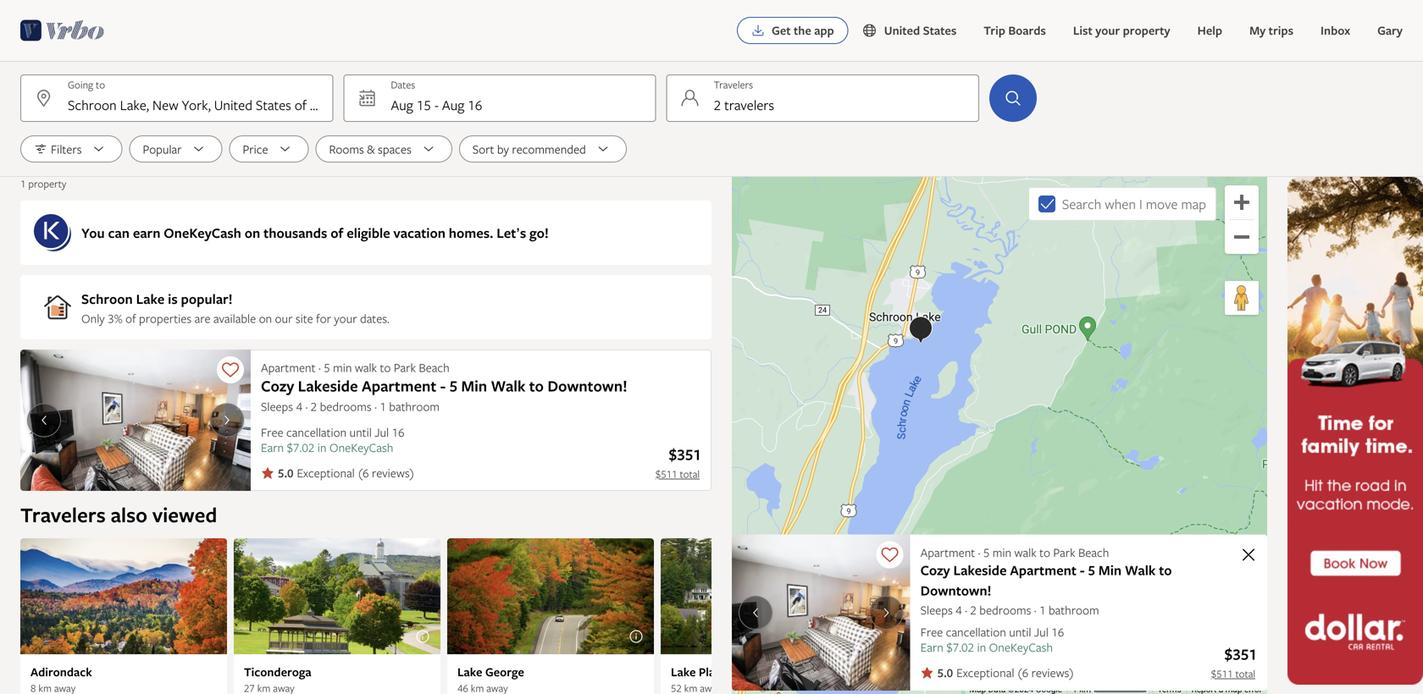 Task type: describe. For each thing, give the bounding box(es) containing it.
0 horizontal spatial show previous image for cozy lakeside apartment - 5 min walk to downtown! image
[[34, 414, 54, 427]]

$511 total button for the bottom xsmall icon
[[1210, 667, 1257, 681]]

park for cozy lakeside apartment - 5 min walk to downtown!
[[1053, 545, 1076, 561]]

until for the bottom xsmall icon
[[1009, 624, 1032, 641]]

search
[[1062, 195, 1102, 214]]

popular!
[[181, 290, 233, 308]]

0 vertical spatial $7.02
[[287, 440, 315, 456]]

on inside schroon lake is popular! only 3% of properties are available on our site for your dates.
[[259, 311, 272, 327]]

ticonderoga showing a park image
[[234, 539, 441, 655]]

list
[[1073, 22, 1093, 39]]

0 horizontal spatial onekeycash
[[164, 224, 241, 242]]

schroon for schroon lake is popular! only 3% of properties are available on our site for your dates.
[[81, 290, 133, 308]]

free cancellation until jul 16 earn $7.02 in onekeycash for left xsmall icon
[[261, 424, 405, 456]]

click here for more details image for lake george
[[629, 630, 644, 645]]

aug 15 - aug 16
[[391, 96, 482, 114]]

bedrooms inside apartment · 5 min walk to park beach cozy lakeside apartment - 5 min walk to downtown! sleeps 4 · 2 bedrooms · 1 bathroom
[[320, 399, 372, 415]]

list your property link
[[1060, 14, 1184, 47]]

walk for sleeps 4 · 2 bedrooms · 1 bathroom
[[355, 360, 377, 376]]

- for cozy lakeside apartment - 5 min walk to downtown!
[[1080, 561, 1085, 580]]

america
[[310, 96, 358, 114]]

george
[[485, 665, 524, 681]]

2 inside dropdown button
[[714, 96, 721, 114]]

lake george
[[458, 665, 524, 681]]

onekeycash for left xsmall icon
[[330, 440, 393, 456]]

of for properties
[[126, 311, 136, 327]]

lake,
[[120, 96, 149, 114]]

1 vertical spatial show previous image for cozy lakeside apartment - 5 min walk to downtown! image
[[746, 606, 766, 620]]

free cancellation until jul 16 earn $7.02 in onekeycash for the bottom xsmall icon
[[921, 624, 1064, 656]]

get the app link
[[737, 17, 849, 44]]

go!
[[530, 224, 549, 242]]

placid
[[699, 665, 731, 681]]

1 horizontal spatial $7.02
[[947, 640, 974, 656]]

sort by recommended
[[473, 141, 586, 157]]

earn
[[133, 224, 160, 242]]

price button
[[229, 136, 309, 163]]

available
[[213, 311, 256, 327]]

cozy for cozy lakeside apartment - 5 min walk to downtown!
[[921, 561, 950, 580]]

lake placid
[[671, 665, 731, 681]]

- for sleeps 4 · 2 bedrooms · 1 bathroom
[[440, 376, 446, 397]]

$351 for left xsmall icon
[[669, 444, 702, 465]]

filters
[[51, 141, 82, 157]]

1 vertical spatial bathroom
[[1049, 602, 1099, 619]]

1 vertical spatial jul
[[1034, 624, 1049, 641]]

also
[[111, 501, 147, 529]]

3%
[[108, 311, 123, 327]]

help link
[[1184, 14, 1236, 47]]

app
[[814, 22, 834, 39]]

get the app
[[772, 22, 834, 39]]

trip boards
[[984, 22, 1046, 39]]

walk for cozy lakeside apartment - 5 min walk to downtown!
[[1125, 561, 1156, 580]]

boards
[[1009, 22, 1046, 39]]

popular button
[[129, 136, 222, 163]]

gary button
[[1364, 14, 1417, 47]]

travelers
[[725, 96, 774, 114]]

onekeycash for the bottom xsmall icon
[[989, 640, 1053, 656]]

map
[[1181, 195, 1207, 214]]

are
[[195, 311, 211, 327]]

show next image for cozy lakeside apartment - 5 min walk to downtown! image for open floor plan of apartment, with adirondack touches and furnishings, connected to kitchen image associated with leftmost show previous image for cozy lakeside apartment - 5 min walk to downtown!
[[217, 414, 237, 427]]

0 vertical spatial on
[[245, 224, 260, 242]]

map region
[[732, 177, 1268, 695]]

min for cozy lakeside apartment - 5 min walk to downtown!
[[1099, 561, 1122, 580]]

vacation
[[394, 224, 446, 242]]

rooms & spaces button
[[316, 136, 452, 163]]

2 travelers
[[714, 96, 774, 114]]

$511 total button for left xsmall icon
[[654, 467, 702, 481]]

when
[[1105, 195, 1136, 214]]

viewed
[[152, 501, 217, 529]]

0 horizontal spatial jul
[[375, 424, 389, 441]]

trip
[[984, 22, 1006, 39]]

2 inside apartment · 5 min walk to park beach cozy lakeside apartment - 5 min walk to downtown! sleeps 4 · 2 bedrooms · 1 bathroom
[[311, 399, 317, 415]]

1 vertical spatial reviews)
[[1032, 665, 1074, 681]]

total for the $511 total button for left xsmall icon
[[680, 467, 700, 481]]

2 aug from the left
[[442, 96, 465, 114]]

united states
[[884, 22, 957, 39]]

of for america
[[295, 96, 307, 114]]

5.0 exceptional (6 reviews) for the bottom xsmall icon
[[938, 665, 1074, 682]]

google image
[[736, 678, 777, 695]]

ticonderoga
[[244, 665, 311, 681]]

thousands
[[264, 224, 327, 242]]

$511 for the $511 total button for left xsmall icon
[[656, 467, 677, 481]]

1 horizontal spatial property
[[1123, 22, 1171, 39]]

park for sleeps 4 · 2 bedrooms · 1 bathroom
[[394, 360, 416, 376]]

open floor plan of apartment, with adirondack touches and furnishings, connected to kitchen image for bottom show previous image for cozy lakeside apartment - 5 min walk to downtown!
[[732, 535, 911, 691]]

lake placid showing a lake or waterhole image
[[661, 539, 868, 655]]

my trips link
[[1236, 14, 1307, 47]]

my trips
[[1250, 22, 1294, 39]]

trip boards link
[[970, 14, 1060, 47]]

search when i move map
[[1062, 195, 1207, 214]]

of for eligible
[[331, 224, 343, 242]]

only
[[81, 311, 105, 327]]

earn for left xsmall icon
[[261, 440, 284, 456]]

filters button
[[20, 136, 122, 163]]

for
[[316, 311, 331, 327]]

beach for sleeps 4 · 2 bedrooms · 1 bathroom
[[419, 360, 450, 376]]

inbox link
[[1307, 14, 1364, 47]]

min for sleeps 4 · 2 bedrooms · 1 bathroom
[[461, 376, 487, 397]]

our
[[275, 311, 293, 327]]

schroon lake is popular! only 3% of properties are available on our site for your dates.
[[81, 290, 390, 327]]

properties
[[139, 311, 192, 327]]

2 horizontal spatial 2
[[970, 602, 977, 619]]

lake for lake placid
[[671, 665, 696, 681]]

1 vertical spatial property
[[28, 177, 66, 191]]

schroon lake, new york, united states of america
[[68, 96, 358, 114]]

your inside schroon lake is popular! only 3% of properties are available on our site for your dates.
[[334, 311, 357, 327]]

5.0 for the bottom xsmall icon
[[938, 666, 953, 682]]

let's
[[497, 224, 526, 242]]

lakeside for cozy lakeside apartment - 5 min walk to downtown!
[[954, 561, 1007, 580]]

apartment · 5 min walk to park beach cozy lakeside apartment - 5 min walk to downtown!
[[921, 545, 1172, 600]]

help
[[1198, 22, 1223, 39]]

16 for left xsmall icon
[[392, 424, 405, 441]]

sleeps 4 · 2 bedrooms · 1 bathroom
[[921, 602, 1099, 619]]

york,
[[182, 96, 211, 114]]

1 horizontal spatial bedrooms
[[980, 602, 1031, 619]]

rooms
[[329, 141, 364, 157]]

16 for the bottom xsmall icon
[[1052, 624, 1064, 641]]

min for cozy lakeside apartment - 5 min walk to downtown!
[[993, 545, 1012, 561]]

3 out of 8 element
[[447, 539, 654, 695]]

1 out of 8 element
[[20, 539, 227, 695]]

united inside button
[[884, 22, 920, 39]]

show next image for cozy lakeside apartment - 5 min walk to downtown! image for open floor plan of apartment, with adirondack touches and furnishings, connected to kitchen image corresponding to bottom show previous image for cozy lakeside apartment - 5 min walk to downtown!
[[877, 606, 897, 620]]

2 horizontal spatial 1
[[1040, 602, 1046, 619]]

cancellation for left xsmall icon
[[286, 424, 347, 441]]

united inside dropdown button
[[214, 96, 252, 114]]

until for left xsmall icon
[[350, 424, 372, 441]]

rooms & spaces
[[329, 141, 412, 157]]

1 property
[[20, 177, 66, 191]]

gary
[[1378, 22, 1403, 39]]



Task type: locate. For each thing, give the bounding box(es) containing it.
5
[[324, 360, 330, 376], [450, 376, 458, 397], [984, 545, 990, 561], [1088, 561, 1096, 580]]

1 horizontal spatial walk
[[1125, 561, 1156, 580]]

free for left xsmall icon
[[261, 424, 283, 441]]

property left help link
[[1123, 22, 1171, 39]]

schroon left lake,
[[68, 96, 117, 114]]

1 vertical spatial downtown!
[[921, 582, 992, 600]]

states inside dropdown button
[[256, 96, 291, 114]]

is
[[168, 290, 178, 308]]

on left thousands
[[245, 224, 260, 242]]

show next image for cozy lakeside apartment - 5 min walk to downtown! image
[[217, 414, 237, 427], [877, 606, 897, 620]]

min
[[461, 376, 487, 397], [1099, 561, 1122, 580]]

0 vertical spatial open floor plan of apartment, with adirondack touches and furnishings, connected to kitchen image
[[20, 350, 251, 491]]

1
[[20, 177, 26, 191], [380, 399, 386, 415], [1040, 602, 1046, 619]]

2 horizontal spatial of
[[331, 224, 343, 242]]

lake left is
[[136, 290, 165, 308]]

min inside apartment · 5 min walk to park beach cozy lakeside apartment - 5 min walk to downtown! sleeps 4 · 2 bedrooms · 1 bathroom
[[461, 376, 487, 397]]

1 horizontal spatial downtown!
[[921, 582, 992, 600]]

5.0 for left xsmall icon
[[278, 466, 294, 482]]

cozy
[[261, 376, 294, 397], [921, 561, 950, 580]]

1 vertical spatial 1
[[380, 399, 386, 415]]

of right 3%
[[126, 311, 136, 327]]

beach
[[419, 360, 450, 376], [1079, 545, 1109, 561]]

0 vertical spatial xsmall image
[[261, 467, 275, 480]]

1 horizontal spatial lakeside
[[954, 561, 1007, 580]]

1 horizontal spatial $351 $511 total
[[1211, 644, 1257, 681]]

of inside dropdown button
[[295, 96, 307, 114]]

0 horizontal spatial 1
[[20, 177, 26, 191]]

park inside apartment · 5 min walk to park beach cozy lakeside apartment - 5 min walk to downtown! sleeps 4 · 2 bedrooms · 1 bathroom
[[394, 360, 416, 376]]

1 horizontal spatial 16
[[468, 96, 482, 114]]

schroon
[[68, 96, 117, 114], [81, 290, 133, 308]]

1 horizontal spatial states
[[923, 22, 957, 39]]

0 horizontal spatial beach
[[419, 360, 450, 376]]

cozy down our
[[261, 376, 294, 397]]

1 vertical spatial 2
[[311, 399, 317, 415]]

1 vertical spatial total
[[1236, 667, 1256, 681]]

travelers
[[20, 501, 106, 529]]

0 horizontal spatial $7.02
[[287, 440, 315, 456]]

1 horizontal spatial min
[[1099, 561, 1122, 580]]

recommended
[[512, 141, 586, 157]]

beach inside apartment · 5 min walk to park beach cozy lakeside apartment - 5 min walk to downtown!
[[1079, 545, 1109, 561]]

you
[[81, 224, 105, 242]]

0 vertical spatial onekeycash
[[164, 224, 241, 242]]

0 vertical spatial show previous image for cozy lakeside apartment - 5 min walk to downtown! image
[[34, 414, 54, 427]]

your right list at the right of page
[[1096, 22, 1120, 39]]

0 horizontal spatial bedrooms
[[320, 399, 372, 415]]

4
[[296, 399, 302, 415], [956, 602, 962, 619]]

lake left george
[[458, 665, 482, 681]]

exceptional for left xsmall icon
[[297, 465, 355, 481]]

0 vertical spatial bedrooms
[[320, 399, 372, 415]]

0 vertical spatial 5.0 exceptional (6 reviews)
[[278, 465, 414, 482]]

1 vertical spatial 5.0 exceptional (6 reviews)
[[938, 665, 1074, 682]]

1 vertical spatial walk
[[1125, 561, 1156, 580]]

exceptional
[[297, 465, 355, 481], [957, 665, 1015, 681]]

16
[[468, 96, 482, 114], [392, 424, 405, 441], [1052, 624, 1064, 641]]

- inside apartment · 5 min walk to park beach cozy lakeside apartment - 5 min walk to downtown! sleeps 4 · 2 bedrooms · 1 bathroom
[[440, 376, 446, 397]]

homes.
[[449, 224, 493, 242]]

inbox
[[1321, 22, 1351, 39]]

1 vertical spatial open floor plan of apartment, with adirondack touches and furnishings, connected to kitchen image
[[732, 535, 911, 691]]

walk inside apartment · 5 min walk to park beach cozy lakeside apartment - 5 min walk to downtown! sleeps 4 · 2 bedrooms · 1 bathroom
[[491, 376, 526, 397]]

0 horizontal spatial reviews)
[[372, 465, 414, 481]]

click here for more details image
[[415, 630, 430, 645], [629, 630, 644, 645]]

you can earn onekeycash on thousands of eligible vacation homes. let's go!
[[81, 224, 549, 242]]

cancellation for the bottom xsmall icon
[[946, 624, 1006, 641]]

1 aug from the left
[[391, 96, 413, 114]]

1 horizontal spatial 5.0 exceptional (6 reviews)
[[938, 665, 1074, 682]]

small image
[[862, 23, 884, 38]]

0 vertical spatial until
[[350, 424, 372, 441]]

0 horizontal spatial 5.0 exceptional (6 reviews)
[[278, 465, 414, 482]]

(6 for left xsmall icon
[[358, 465, 369, 481]]

0 vertical spatial earn
[[261, 440, 284, 456]]

cozy for sleeps 4 · 2 bedrooms · 1 bathroom
[[261, 376, 294, 397]]

downtown! for sleeps 4 · 2 bedrooms · 1 bathroom
[[548, 376, 628, 397]]

the
[[794, 22, 812, 39]]

2
[[714, 96, 721, 114], [311, 399, 317, 415], [970, 602, 977, 619]]

walk up "sleeps 4 · 2 bedrooms · 1 bathroom"
[[1015, 545, 1037, 561]]

travelers also viewed
[[20, 501, 217, 529]]

lakeside inside apartment · 5 min walk to park beach cozy lakeside apartment - 5 min walk to downtown!
[[954, 561, 1007, 580]]

schroon lake, new york, united states of america button
[[20, 75, 358, 122]]

downtown!
[[548, 376, 628, 397], [921, 582, 992, 600]]

(6
[[358, 465, 369, 481], [1018, 665, 1029, 681]]

1 inside apartment · 5 min walk to park beach cozy lakeside apartment - 5 min walk to downtown! sleeps 4 · 2 bedrooms · 1 bathroom
[[380, 399, 386, 415]]

0 horizontal spatial cancellation
[[286, 424, 347, 441]]

5.0
[[278, 466, 294, 482], [938, 666, 953, 682]]

in for left xsmall icon
[[318, 440, 327, 456]]

lakeside down for
[[298, 376, 358, 397]]

0 vertical spatial free cancellation until jul 16 earn $7.02 in onekeycash
[[261, 424, 405, 456]]

your inside list your property link
[[1096, 22, 1120, 39]]

downtown! for cozy lakeside apartment - 5 min walk to downtown!
[[921, 582, 992, 600]]

lakeside inside apartment · 5 min walk to park beach cozy lakeside apartment - 5 min walk to downtown! sleeps 4 · 2 bedrooms · 1 bathroom
[[298, 376, 358, 397]]

1 horizontal spatial jul
[[1034, 624, 1049, 641]]

1 vertical spatial your
[[334, 311, 357, 327]]

min inside apartment · 5 min walk to park beach cozy lakeside apartment - 5 min walk to downtown!
[[993, 545, 1012, 561]]

walk inside apartment · 5 min walk to park beach cozy lakeside apartment - 5 min walk to downtown!
[[1125, 561, 1156, 580]]

click here for more details image inside 2 out of 8 element
[[415, 630, 430, 645]]

park inside apartment · 5 min walk to park beach cozy lakeside apartment - 5 min walk to downtown!
[[1053, 545, 1076, 561]]

1 horizontal spatial of
[[295, 96, 307, 114]]

sort by recommended button
[[459, 136, 627, 163]]

united states button
[[849, 14, 970, 47]]

adirondack
[[31, 665, 92, 681]]

move
[[1146, 195, 1178, 214]]

of inside schroon lake is popular! only 3% of properties are available on our site for your dates.
[[126, 311, 136, 327]]

0 vertical spatial (6
[[358, 465, 369, 481]]

i
[[1139, 195, 1143, 214]]

spaces
[[378, 141, 412, 157]]

2 vertical spatial onekeycash
[[989, 640, 1053, 656]]

schroon up 3%
[[81, 290, 133, 308]]

walk down the dates.
[[355, 360, 377, 376]]

0 horizontal spatial free
[[261, 424, 283, 441]]

click here for more details image inside '3 out of 8' element
[[629, 630, 644, 645]]

trips
[[1269, 22, 1294, 39]]

0 vertical spatial min
[[333, 360, 352, 376]]

1 vertical spatial states
[[256, 96, 291, 114]]

lake inside '3 out of 8' element
[[458, 665, 482, 681]]

my
[[1250, 22, 1266, 39]]

downtown! inside apartment · 5 min walk to park beach cozy lakeside apartment - 5 min walk to downtown!
[[921, 582, 992, 600]]

min inside apartment · 5 min walk to park beach cozy lakeside apartment - 5 min walk to downtown!
[[1099, 561, 1122, 580]]

bathroom
[[389, 399, 440, 415], [1049, 602, 1099, 619]]

states up price button
[[256, 96, 291, 114]]

0 vertical spatial beach
[[419, 360, 450, 376]]

aug right the '15'
[[442, 96, 465, 114]]

1 vertical spatial exceptional
[[957, 665, 1015, 681]]

16 inside button
[[468, 96, 482, 114]]

1 vertical spatial united
[[214, 96, 252, 114]]

united right york,
[[214, 96, 252, 114]]

dates.
[[360, 311, 390, 327]]

walk for cozy lakeside apartment - 5 min walk to downtown!
[[1015, 545, 1037, 561]]

2 click here for more details image from the left
[[629, 630, 644, 645]]

cozy inside apartment · 5 min walk to park beach cozy lakeside apartment - 5 min walk to downtown!
[[921, 561, 950, 580]]

open floor plan of apartment, with adirondack touches and furnishings, connected to kitchen image for leftmost show previous image for cozy lakeside apartment - 5 min walk to downtown!
[[20, 350, 251, 491]]

walk for sleeps 4 · 2 bedrooms · 1 bathroom
[[491, 376, 526, 397]]

0 horizontal spatial earn
[[261, 440, 284, 456]]

lake for lake george
[[458, 665, 482, 681]]

click here for more details image for ticonderoga
[[415, 630, 430, 645]]

get
[[772, 22, 791, 39]]

jul down "sleeps 4 · 2 bedrooms · 1 bathroom"
[[1034, 624, 1049, 641]]

&
[[367, 141, 375, 157]]

0 horizontal spatial 16
[[392, 424, 405, 441]]

new
[[152, 96, 178, 114]]

1 horizontal spatial in
[[977, 640, 986, 656]]

walk inside apartment · 5 min walk to park beach cozy lakeside apartment - 5 min walk to downtown!
[[1015, 545, 1037, 561]]

1 vertical spatial park
[[1053, 545, 1076, 561]]

your right for
[[334, 311, 357, 327]]

free
[[261, 424, 283, 441], [921, 624, 943, 641]]

united
[[884, 22, 920, 39], [214, 96, 252, 114]]

aug 15 - aug 16 button
[[343, 75, 656, 122]]

bathroom inside apartment · 5 min walk to park beach cozy lakeside apartment - 5 min walk to downtown! sleeps 4 · 2 bedrooms · 1 bathroom
[[389, 399, 440, 415]]

1 horizontal spatial sleeps
[[921, 602, 953, 619]]

0 vertical spatial property
[[1123, 22, 1171, 39]]

vrbo logo image
[[20, 17, 104, 44]]

apartment · 5 min walk to park beach cozy lakeside apartment - 5 min walk to downtown! sleeps 4 · 2 bedrooms · 1 bathroom
[[261, 360, 628, 415]]

0 horizontal spatial walk
[[355, 360, 377, 376]]

to
[[380, 360, 391, 376], [529, 376, 544, 397], [1040, 545, 1051, 561], [1159, 561, 1172, 580]]

of left eligible
[[331, 224, 343, 242]]

4 inside apartment · 5 min walk to park beach cozy lakeside apartment - 5 min walk to downtown! sleeps 4 · 2 bedrooms · 1 bathroom
[[296, 399, 302, 415]]

1 horizontal spatial earn
[[921, 640, 944, 656]]

0 vertical spatial lakeside
[[298, 376, 358, 397]]

open floor plan of apartment, with adirondack touches and furnishings, connected to kitchen image
[[20, 350, 251, 491], [732, 535, 911, 691]]

1 horizontal spatial min
[[993, 545, 1012, 561]]

min
[[333, 360, 352, 376], [993, 545, 1012, 561]]

cancellation
[[286, 424, 347, 441], [946, 624, 1006, 641]]

0 vertical spatial total
[[680, 467, 700, 481]]

schroon inside dropdown button
[[68, 96, 117, 114]]

lakeside up "sleeps 4 · 2 bedrooms · 1 bathroom"
[[954, 561, 1007, 580]]

1 horizontal spatial walk
[[1015, 545, 1037, 561]]

0 horizontal spatial click here for more details image
[[415, 630, 430, 645]]

$351 for the bottom xsmall icon
[[1225, 644, 1257, 665]]

your
[[1096, 22, 1120, 39], [334, 311, 357, 327]]

can
[[108, 224, 130, 242]]

1 horizontal spatial 1
[[380, 399, 386, 415]]

free cancellation until jul 16 earn $7.02 in onekeycash
[[261, 424, 405, 456], [921, 624, 1064, 656]]

0 vertical spatial downtown!
[[548, 376, 628, 397]]

downtown! inside apartment · 5 min walk to park beach cozy lakeside apartment - 5 min walk to downtown! sleeps 4 · 2 bedrooms · 1 bathroom
[[548, 376, 628, 397]]

$511 for the bottom xsmall icon's the $511 total button
[[1211, 667, 1233, 681]]

2 vertical spatial -
[[1080, 561, 1085, 580]]

2 out of 8 element
[[234, 539, 441, 695]]

1 horizontal spatial (6
[[1018, 665, 1029, 681]]

1 horizontal spatial united
[[884, 22, 920, 39]]

popular
[[143, 141, 182, 157]]

· inside apartment · 5 min walk to park beach cozy lakeside apartment - 5 min walk to downtown!
[[978, 545, 981, 561]]

1 vertical spatial show next image for cozy lakeside apartment - 5 min walk to downtown! image
[[877, 606, 897, 620]]

$351 $511 total for left xsmall icon
[[656, 444, 702, 481]]

reviews)
[[372, 465, 414, 481], [1032, 665, 1074, 681]]

lakeside for sleeps 4 · 2 bedrooms · 1 bathroom
[[298, 376, 358, 397]]

in for the bottom xsmall icon
[[977, 640, 986, 656]]

0 vertical spatial 1
[[20, 177, 26, 191]]

1 horizontal spatial -
[[440, 376, 446, 397]]

show previous image for cozy lakeside apartment - 5 min walk to downtown! image
[[34, 414, 54, 427], [746, 606, 766, 620]]

walk inside apartment · 5 min walk to park beach cozy lakeside apartment - 5 min walk to downtown! sleeps 4 · 2 bedrooms · 1 bathroom
[[355, 360, 377, 376]]

0 vertical spatial schroon
[[68, 96, 117, 114]]

0 vertical spatial $511 total button
[[654, 467, 702, 481]]

aug
[[391, 96, 413, 114], [442, 96, 465, 114]]

beach inside apartment · 5 min walk to park beach cozy lakeside apartment - 5 min walk to downtown! sleeps 4 · 2 bedrooms · 1 bathroom
[[419, 360, 450, 376]]

1 horizontal spatial 4
[[956, 602, 962, 619]]

xsmall image
[[261, 467, 275, 480], [921, 667, 934, 680]]

1 horizontal spatial beach
[[1079, 545, 1109, 561]]

1 vertical spatial 5.0
[[938, 666, 953, 682]]

states left trip
[[923, 22, 957, 39]]

jul
[[375, 424, 389, 441], [1034, 624, 1049, 641]]

sort
[[473, 141, 494, 157]]

site
[[296, 311, 313, 327]]

16 down "sleeps 4 · 2 bedrooms · 1 bathroom"
[[1052, 624, 1064, 641]]

1 horizontal spatial show previous image for cozy lakeside apartment - 5 min walk to downtown! image
[[746, 606, 766, 620]]

2 travelers button
[[667, 75, 979, 122]]

1 vertical spatial of
[[331, 224, 343, 242]]

property down filters on the left top
[[28, 177, 66, 191]]

1 horizontal spatial bathroom
[[1049, 602, 1099, 619]]

0 horizontal spatial min
[[461, 376, 487, 397]]

states inside button
[[923, 22, 957, 39]]

lake inside 4 out of 8 element
[[671, 665, 696, 681]]

1 vertical spatial (6
[[1018, 665, 1029, 681]]

1 horizontal spatial total
[[1236, 667, 1256, 681]]

2 horizontal spatial -
[[1080, 561, 1085, 580]]

min inside apartment · 5 min walk to park beach cozy lakeside apartment - 5 min walk to downtown! sleeps 4 · 2 bedrooms · 1 bathroom
[[333, 360, 352, 376]]

0 horizontal spatial in
[[318, 440, 327, 456]]

5.0 exceptional (6 reviews) for left xsmall icon
[[278, 465, 414, 482]]

0 horizontal spatial free cancellation until jul 16 earn $7.02 in onekeycash
[[261, 424, 405, 456]]

exceptional for the bottom xsmall icon
[[957, 665, 1015, 681]]

1 horizontal spatial exceptional
[[957, 665, 1015, 681]]

total for the bottom xsmall icon's the $511 total button
[[1236, 667, 1256, 681]]

cozy inside apartment · 5 min walk to park beach cozy lakeside apartment - 5 min walk to downtown! sleeps 4 · 2 bedrooms · 1 bathroom
[[261, 376, 294, 397]]

- inside button
[[434, 96, 439, 114]]

of left america
[[295, 96, 307, 114]]

- inside apartment · 5 min walk to park beach cozy lakeside apartment - 5 min walk to downtown!
[[1080, 561, 1085, 580]]

earn for the bottom xsmall icon
[[921, 640, 944, 656]]

1 click here for more details image from the left
[[415, 630, 430, 645]]

16 down apartment · 5 min walk to park beach cozy lakeside apartment - 5 min walk to downtown! sleeps 4 · 2 bedrooms · 1 bathroom
[[392, 424, 405, 441]]

aug left the '15'
[[391, 96, 413, 114]]

united right app
[[884, 22, 920, 39]]

0 vertical spatial your
[[1096, 22, 1120, 39]]

0 horizontal spatial united
[[214, 96, 252, 114]]

1 horizontal spatial xsmall image
[[921, 667, 934, 680]]

onekeycash
[[164, 224, 241, 242], [330, 440, 393, 456], [989, 640, 1053, 656]]

cozy up "sleeps 4 · 2 bedrooms · 1 bathroom"
[[921, 561, 950, 580]]

16 up sort
[[468, 96, 482, 114]]

$351 $511 total for the bottom xsmall icon
[[1211, 644, 1257, 681]]

$7.02
[[287, 440, 315, 456], [947, 640, 974, 656]]

0 horizontal spatial lake
[[136, 290, 165, 308]]

15
[[417, 96, 431, 114]]

$351
[[669, 444, 702, 465], [1225, 644, 1257, 665]]

(6 for the bottom xsmall icon
[[1018, 665, 1029, 681]]

0 horizontal spatial park
[[394, 360, 416, 376]]

1 horizontal spatial onekeycash
[[330, 440, 393, 456]]

free for the bottom xsmall icon
[[921, 624, 943, 641]]

jul down apartment · 5 min walk to park beach cozy lakeside apartment - 5 min walk to downtown! sleeps 4 · 2 bedrooms · 1 bathroom
[[375, 424, 389, 441]]

by
[[497, 141, 509, 157]]

schroon inside schroon lake is popular! only 3% of properties are available on our site for your dates.
[[81, 290, 133, 308]]

4 out of 8 element
[[661, 539, 868, 695]]

beach for cozy lakeside apartment - 5 min walk to downtown!
[[1079, 545, 1109, 561]]

1 vertical spatial xsmall image
[[921, 667, 934, 680]]

eligible
[[347, 224, 390, 242]]

park
[[394, 360, 416, 376], [1053, 545, 1076, 561]]

on left our
[[259, 311, 272, 327]]

lake inside schroon lake is popular! only 3% of properties are available on our site for your dates.
[[136, 290, 165, 308]]

price
[[243, 141, 268, 157]]

1 vertical spatial earn
[[921, 640, 944, 656]]

sleeps inside apartment · 5 min walk to park beach cozy lakeside apartment - 5 min walk to downtown! sleeps 4 · 2 bedrooms · 1 bathroom
[[261, 399, 293, 415]]

1 horizontal spatial click here for more details image
[[629, 630, 644, 645]]

download the app button image
[[752, 24, 765, 37]]

list your property
[[1073, 22, 1171, 39]]

1 vertical spatial bedrooms
[[980, 602, 1031, 619]]

lake left placid
[[671, 665, 696, 681]]

1 vertical spatial min
[[1099, 561, 1122, 580]]

0 vertical spatial jul
[[375, 424, 389, 441]]

close image
[[1239, 545, 1259, 566]]

on
[[245, 224, 260, 242], [259, 311, 272, 327]]

0 horizontal spatial xsmall image
[[261, 467, 275, 480]]

lake george showing forests, fall colors and vehicle touring image
[[447, 539, 654, 655]]

schroon for schroon lake, new york, united states of america
[[68, 96, 117, 114]]

0 horizontal spatial states
[[256, 96, 291, 114]]

apartment
[[261, 360, 316, 376], [362, 376, 437, 397], [921, 545, 975, 561], [1010, 561, 1077, 580]]

0 horizontal spatial your
[[334, 311, 357, 327]]

search image
[[1003, 88, 1023, 108]]

min for sleeps 4 · 2 bedrooms · 1 bathroom
[[333, 360, 352, 376]]

$511 total button
[[654, 467, 702, 481], [1210, 667, 1257, 681]]

$511
[[656, 467, 677, 481], [1211, 667, 1233, 681]]

0 horizontal spatial show next image for cozy lakeside apartment - 5 min walk to downtown! image
[[217, 414, 237, 427]]



Task type: vqa. For each thing, say whether or not it's contained in the screenshot.
Tab List
no



